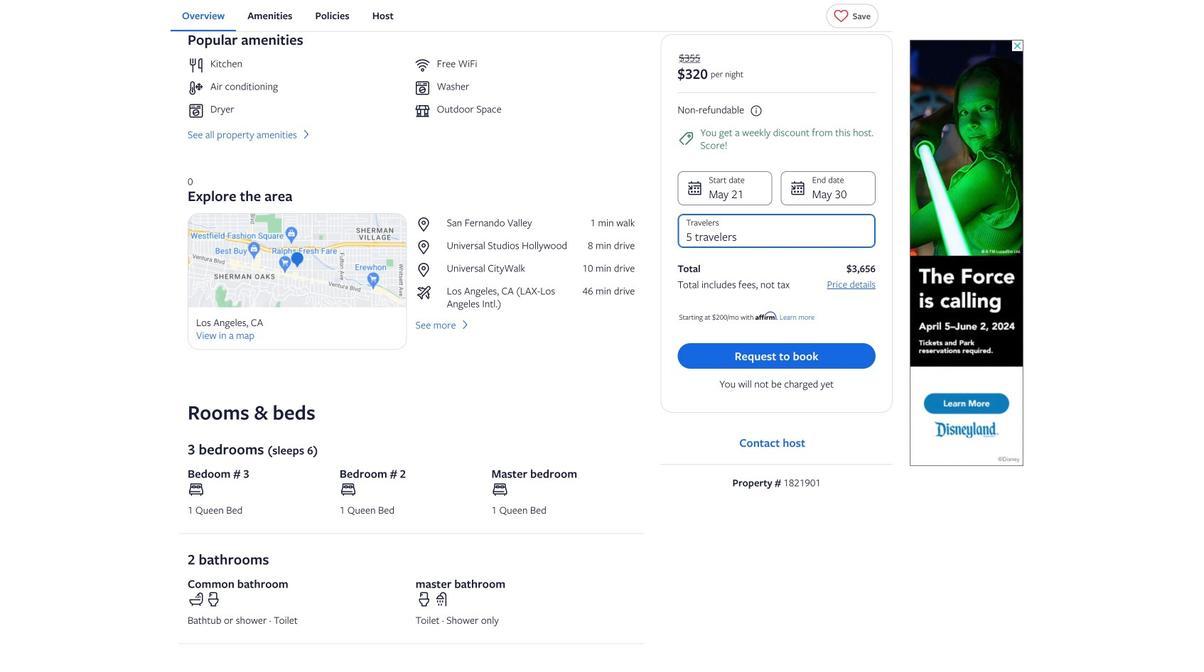 Task type: vqa. For each thing, say whether or not it's contained in the screenshot.
LIST ITEM
yes



Task type: describe. For each thing, give the bounding box(es) containing it.
1 popular location image from the top
[[416, 216, 441, 233]]

0 horizontal spatial medium image
[[300, 128, 313, 141]]

airport image
[[416, 284, 441, 301]]

1 vertical spatial medium image
[[459, 318, 472, 331]]

map image
[[188, 213, 407, 307]]



Task type: locate. For each thing, give the bounding box(es) containing it.
0 vertical spatial popular location image
[[416, 216, 441, 233]]

medium image
[[300, 128, 313, 141], [459, 318, 472, 331]]

popular location image
[[416, 216, 441, 233], [416, 239, 441, 256]]

list item
[[188, 57, 408, 74], [414, 57, 635, 74], [188, 80, 408, 97], [414, 80, 635, 97], [188, 102, 408, 119], [414, 102, 635, 119]]

1 vertical spatial popular location image
[[416, 239, 441, 256]]

0 vertical spatial medium image
[[300, 128, 313, 141]]

list
[[171, 0, 893, 31], [416, 216, 635, 310]]

positive theme image
[[678, 130, 695, 147]]

popular location image
[[416, 262, 441, 279]]

0 vertical spatial list
[[171, 0, 893, 31]]

2 popular location image from the top
[[416, 239, 441, 256]]

1 vertical spatial list
[[416, 216, 635, 310]]

1 horizontal spatial medium image
[[459, 318, 472, 331]]



